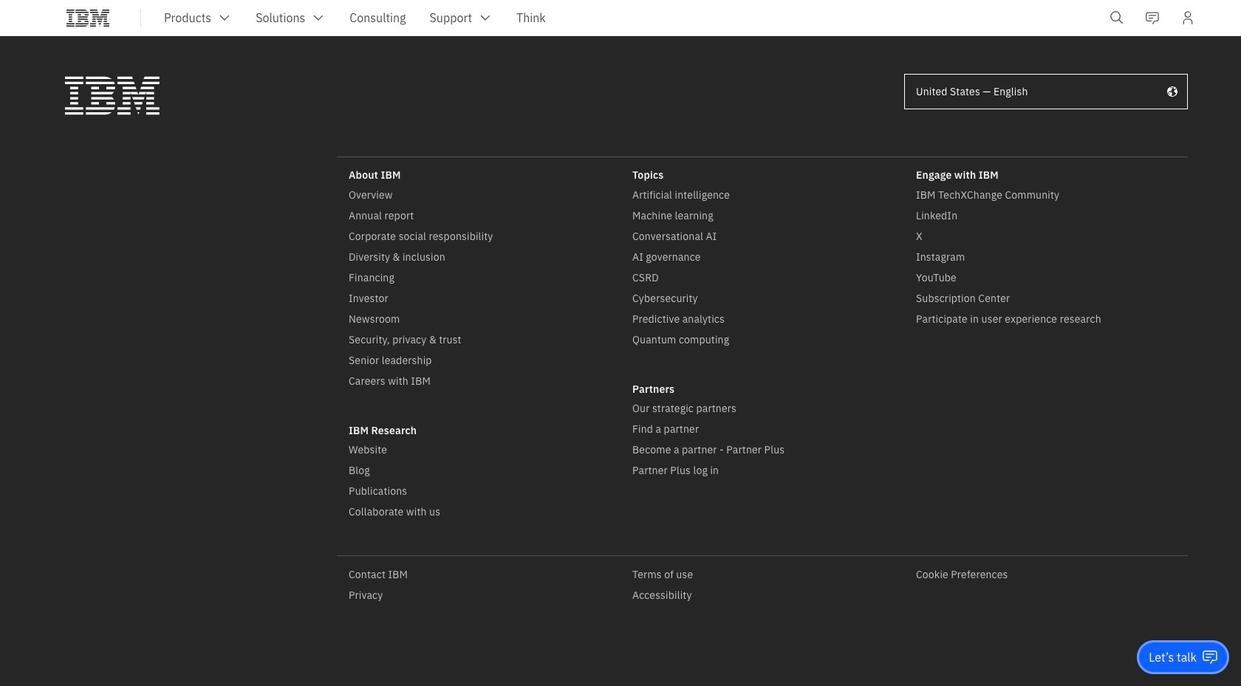 Task type: describe. For each thing, give the bounding box(es) containing it.
let's talk element
[[1150, 650, 1197, 666]]

contact us region
[[1138, 641, 1230, 675]]



